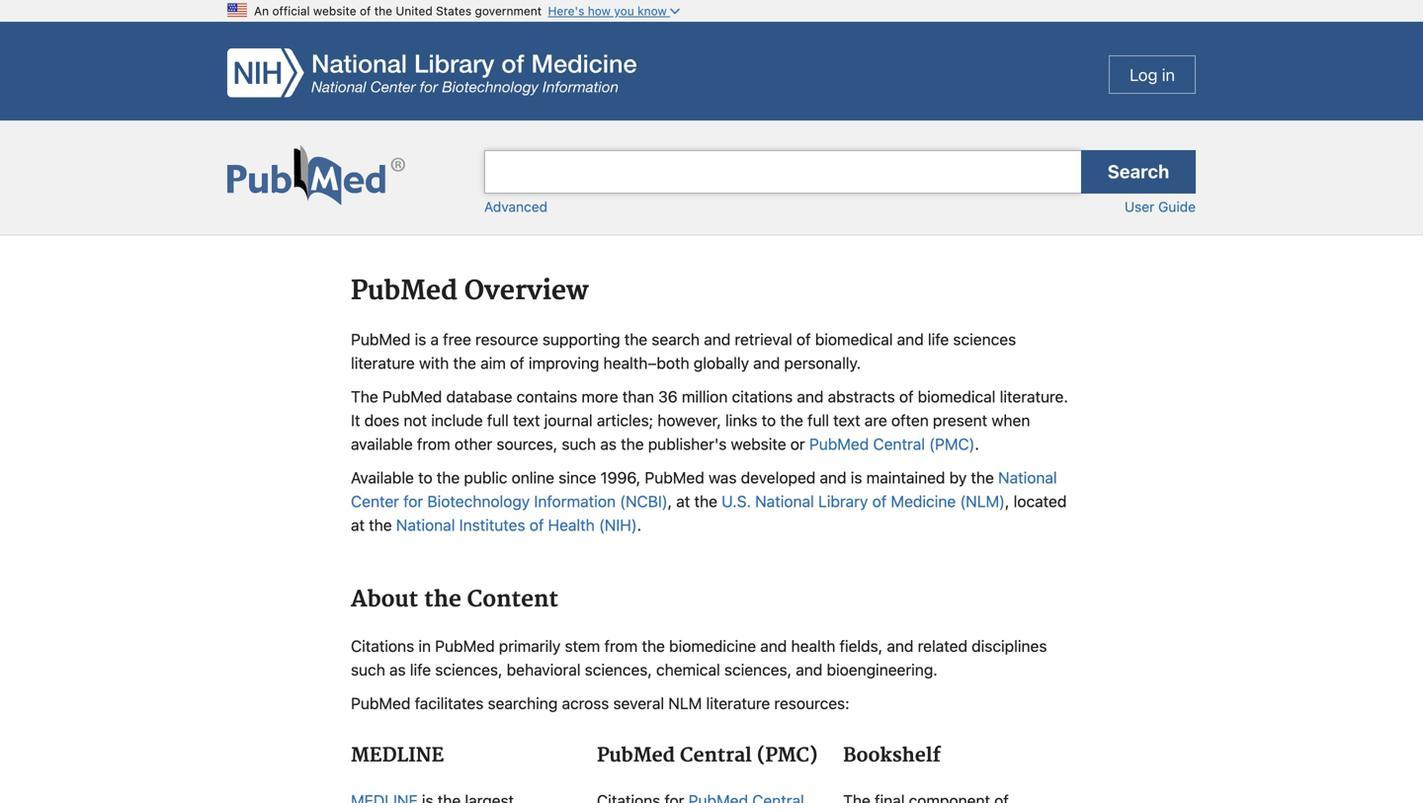 Task type: vqa. For each thing, say whether or not it's contained in the screenshot.
the middle proximity
no



Task type: locate. For each thing, give the bounding box(es) containing it.
1 horizontal spatial text
[[833, 411, 861, 430]]

national inside national center for biotechnology information        (ncbi)
[[998, 468, 1057, 487]]

and inside "the pubmed database contains more than 36 million citations and abstracts of biomedical literature. it does not include full text journal articles;       however, links to the full text are often present when available from other sources,       such as the publisher's website or"
[[797, 387, 824, 406]]

0 horizontal spatial central
[[680, 744, 752, 768]]

official
[[272, 4, 310, 18]]

1 vertical spatial life
[[410, 661, 431, 679]]

1 vertical spatial (pmc)
[[757, 744, 818, 768]]

(pmc) down present
[[929, 435, 975, 453]]

pubmed up not
[[382, 387, 442, 406]]

links
[[725, 411, 758, 430]]

central
[[873, 435, 925, 453], [680, 744, 752, 768]]

improving
[[529, 354, 599, 372]]

the pubmed database contains more than 36 million citations and abstracts of biomedical literature. it does not include full text journal articles;       however, links to the full text are often present when available from other sources,       such as the publisher's website or
[[351, 387, 1068, 453]]

36
[[658, 387, 678, 406]]

0 horizontal spatial from
[[417, 435, 450, 453]]

in inside log in link
[[1162, 65, 1175, 85]]

0 vertical spatial from
[[417, 435, 450, 453]]

biotechnology
[[427, 492, 530, 511]]

national center for biotechnology information        (ncbi)
[[351, 468, 1057, 511]]

and down retrieval
[[753, 354, 780, 372]]

the up the chemical
[[642, 637, 665, 656]]

0 vertical spatial .
[[975, 435, 979, 453]]

central for pubmed central (pmc) .
[[873, 435, 925, 453]]

a
[[430, 330, 439, 349]]

pubmed up a on the left of page
[[351, 275, 458, 308]]

1 horizontal spatial central
[[873, 435, 925, 453]]

is left a on the left of page
[[415, 330, 426, 349]]

as down citations in the left bottom of the page
[[389, 661, 406, 679]]

and left 'health'
[[760, 637, 787, 656]]

and down personally.
[[797, 387, 824, 406]]

personally.
[[784, 354, 861, 372]]

.
[[975, 435, 979, 453], [637, 516, 642, 535]]

0 vertical spatial national
[[998, 468, 1057, 487]]

user guide link
[[1125, 199, 1196, 215]]

, for at
[[668, 492, 672, 511]]

literature inside pubmed is a free resource supporting the search and retrieval of biomedical       and life sciences literature with the aim of improving health–both globally and       personally.
[[351, 354, 415, 372]]

an official website of the united states government here's how you know
[[254, 4, 667, 18]]

central down nlm
[[680, 744, 752, 768]]

0 horizontal spatial national
[[396, 516, 455, 535]]

website right "official"
[[313, 4, 356, 18]]

0 vertical spatial such
[[562, 435, 596, 453]]

1 horizontal spatial website
[[731, 435, 786, 453]]

1 vertical spatial is
[[851, 468, 862, 487]]

None search field
[[0, 121, 1423, 236]]

1 vertical spatial central
[[680, 744, 752, 768]]

disciplines
[[972, 637, 1047, 656]]

at
[[676, 492, 690, 511], [351, 516, 365, 535]]

to down citations
[[762, 411, 776, 430]]

from inside "the pubmed database contains more than 36 million citations and abstracts of biomedical literature. it does not include full text journal articles;       however, links to the full text are often present when available from other sources,       such as the publisher's website or"
[[417, 435, 450, 453]]

located
[[1014, 492, 1067, 511]]

journal
[[544, 411, 593, 430]]

1 vertical spatial biomedical
[[918, 387, 996, 406]]

of down maintained
[[872, 492, 887, 511]]

in inside citations in pubmed primarily stem from the biomedicine and health fields, and related       disciplines such as life sciences, behavioral sciences, chemical sciences, and       bioengineering.
[[418, 637, 431, 656]]

biomedical up personally.
[[815, 330, 893, 349]]

articles;
[[597, 411, 653, 430]]

0 horizontal spatial literature
[[351, 354, 415, 372]]

health–both
[[603, 354, 690, 372]]

1 horizontal spatial sciences,
[[585, 661, 652, 679]]

1 vertical spatial such
[[351, 661, 385, 679]]

0 vertical spatial life
[[928, 330, 949, 349]]

0 horizontal spatial (pmc)
[[757, 744, 818, 768]]

advanced
[[484, 199, 548, 215]]

, left located
[[1005, 492, 1010, 511]]

0 vertical spatial as
[[600, 435, 617, 453]]

often
[[891, 411, 929, 430]]

0 horizontal spatial text
[[513, 411, 540, 430]]

free
[[443, 330, 471, 349]]

the left the public
[[437, 468, 460, 487]]

overview
[[464, 275, 589, 308]]

present
[[933, 411, 988, 430]]

full down abstracts
[[808, 411, 829, 430]]

national down developed
[[755, 492, 814, 511]]

0 horizontal spatial is
[[415, 330, 426, 349]]

as down articles;
[[600, 435, 617, 453]]

the up 'health–both'
[[624, 330, 648, 349]]

1 vertical spatial from
[[604, 637, 638, 656]]

such down citations in the left bottom of the page
[[351, 661, 385, 679]]

developed
[[741, 468, 816, 487]]

1 horizontal spatial national
[[755, 492, 814, 511]]

health
[[548, 516, 595, 535]]

nlm
[[668, 694, 702, 713]]

1 vertical spatial at
[[351, 516, 365, 535]]

the
[[374, 4, 392, 18], [624, 330, 648, 349], [453, 354, 476, 372], [780, 411, 803, 430], [621, 435, 644, 453], [437, 468, 460, 487], [971, 468, 994, 487], [694, 492, 717, 511], [369, 516, 392, 535], [424, 586, 461, 614], [642, 637, 665, 656]]

such inside "the pubmed database contains more than 36 million citations and abstracts of biomedical literature. it does not include full text journal articles;       however, links to the full text are often present when available from other sources,       such as the publisher's website or"
[[562, 435, 596, 453]]

to up for
[[418, 468, 433, 487]]

, located at the
[[351, 492, 1067, 535]]

institutes
[[459, 516, 525, 535]]

sciences
[[953, 330, 1016, 349]]

text down abstracts
[[833, 411, 861, 430]]

as
[[600, 435, 617, 453], [389, 661, 406, 679]]

is inside pubmed is a free resource supporting the search and retrieval of biomedical       and life sciences literature with the aim of improving health–both globally and       personally.
[[415, 330, 426, 349]]

full down database
[[487, 411, 509, 430]]

1 vertical spatial .
[[637, 516, 642, 535]]

how
[[588, 4, 611, 18]]

biomedical
[[815, 330, 893, 349], [918, 387, 996, 406]]

text
[[513, 411, 540, 430], [833, 411, 861, 430]]

national
[[998, 468, 1057, 487], [755, 492, 814, 511], [396, 516, 455, 535]]

0 vertical spatial literature
[[351, 354, 415, 372]]

an
[[254, 4, 269, 18]]

pubmed left a on the left of page
[[351, 330, 411, 349]]

0 horizontal spatial as
[[389, 661, 406, 679]]

sources,
[[497, 435, 558, 453]]

in
[[1162, 65, 1175, 85], [418, 637, 431, 656]]

know
[[638, 4, 667, 18]]

to
[[762, 411, 776, 430], [418, 468, 433, 487]]

(nih)
[[599, 516, 637, 535]]

0 horizontal spatial in
[[418, 637, 431, 656]]

national up located
[[998, 468, 1057, 487]]

1 horizontal spatial full
[[808, 411, 829, 430]]

1 horizontal spatial (pmc)
[[929, 435, 975, 453]]

literature up the
[[351, 354, 415, 372]]

, down available to the public online since 1996, pubmed was developed and is maintained by the
[[668, 492, 672, 511]]

0 vertical spatial in
[[1162, 65, 1175, 85]]

1 horizontal spatial biomedical
[[918, 387, 996, 406]]

2 vertical spatial national
[[396, 516, 455, 535]]

at down available to the public online since 1996, pubmed was developed and is maintained by the
[[676, 492, 690, 511]]

content
[[467, 586, 558, 614]]

1 , from the left
[[668, 492, 672, 511]]

in right log
[[1162, 65, 1175, 85]]

national for national center for biotechnology information        (ncbi)
[[998, 468, 1057, 487]]

the inside citations in pubmed primarily stem from the biomedicine and health fields, and related       disciplines such as life sciences, behavioral sciences, chemical sciences, and       bioengineering.
[[642, 637, 665, 656]]

(pmc) down resources:
[[757, 744, 818, 768]]

government
[[475, 4, 542, 18]]

0 vertical spatial (pmc)
[[929, 435, 975, 453]]

0 horizontal spatial such
[[351, 661, 385, 679]]

0 horizontal spatial sciences,
[[435, 661, 503, 679]]

literature.
[[1000, 387, 1068, 406]]

1 horizontal spatial in
[[1162, 65, 1175, 85]]

1 vertical spatial literature
[[706, 694, 770, 713]]

the down free
[[453, 354, 476, 372]]

is
[[415, 330, 426, 349], [851, 468, 862, 487]]

resources:
[[774, 694, 850, 713]]

website
[[313, 4, 356, 18], [731, 435, 786, 453]]

in right citations in the left bottom of the page
[[418, 637, 431, 656]]

fields,
[[840, 637, 883, 656]]

0 horizontal spatial life
[[410, 661, 431, 679]]

such
[[562, 435, 596, 453], [351, 661, 385, 679]]

sciences, up pubmed facilitates searching across several nlm literature resources:
[[585, 661, 652, 679]]

website down links
[[731, 435, 786, 453]]

0 horizontal spatial website
[[313, 4, 356, 18]]

0 vertical spatial is
[[415, 330, 426, 349]]

national for national institutes of health (nih) .
[[396, 516, 455, 535]]

abstracts
[[828, 387, 895, 406]]

2 sciences, from the left
[[585, 661, 652, 679]]

user guide
[[1125, 199, 1196, 215]]

full
[[487, 411, 509, 430], [808, 411, 829, 430]]

log in
[[1130, 65, 1175, 85]]

1 horizontal spatial is
[[851, 468, 862, 487]]

(nlm)
[[960, 492, 1005, 511]]

citations in pubmed primarily stem from the biomedicine and health fields, and related       disciplines such as life sciences, behavioral sciences, chemical sciences, and       bioengineering.
[[351, 637, 1047, 679]]

as inside citations in pubmed primarily stem from the biomedicine and health fields, and related       disciplines such as life sciences, behavioral sciences, chemical sciences, and       bioengineering.
[[389, 661, 406, 679]]

u.s. flag image
[[227, 0, 247, 20]]

1 horizontal spatial ,
[[1005, 492, 1010, 511]]

central down the often
[[873, 435, 925, 453]]

of
[[360, 4, 371, 18], [797, 330, 811, 349], [510, 354, 524, 372], [899, 387, 914, 406], [872, 492, 887, 511], [530, 516, 544, 535]]

1 vertical spatial website
[[731, 435, 786, 453]]

1 horizontal spatial .
[[975, 435, 979, 453]]

national institutes of health (nih) .
[[396, 516, 642, 535]]

of left united
[[360, 4, 371, 18]]

. down present
[[975, 435, 979, 453]]

0 vertical spatial to
[[762, 411, 776, 430]]

literature right nlm
[[706, 694, 770, 713]]

globally
[[694, 354, 749, 372]]

(pmc)
[[929, 435, 975, 453], [757, 744, 818, 768]]

pubmed inside pubmed is a free resource supporting the search and retrieval of biomedical       and life sciences literature with the aim of improving health–both globally and       personally.
[[351, 330, 411, 349]]

from
[[417, 435, 450, 453], [604, 637, 638, 656]]

sciences, up facilitates
[[435, 661, 503, 679]]

stem
[[565, 637, 600, 656]]

of right aim
[[510, 354, 524, 372]]

is up u.s. national library of medicine        (nlm) link
[[851, 468, 862, 487]]

1 vertical spatial as
[[389, 661, 406, 679]]

pubmed central (pmc) link
[[809, 435, 975, 453]]

from down not
[[417, 435, 450, 453]]

national down for
[[396, 516, 455, 535]]

2 horizontal spatial national
[[998, 468, 1057, 487]]

and left sciences
[[897, 330, 924, 349]]

of up the often
[[899, 387, 914, 406]]

such down journal
[[562, 435, 596, 453]]

biomedical up present
[[918, 387, 996, 406]]

from right "stem"
[[604, 637, 638, 656]]

about the content
[[351, 586, 558, 614]]

here's
[[548, 4, 584, 18]]

life left sciences
[[928, 330, 949, 349]]

sciences, down biomedicine
[[724, 661, 792, 679]]

of up personally.
[[797, 330, 811, 349]]

0 horizontal spatial full
[[487, 411, 509, 430]]

at inside ", located at the"
[[351, 516, 365, 535]]

and up , at the u.s. national library of medicine        (nlm)
[[820, 468, 847, 487]]

the down center
[[369, 516, 392, 535]]

0 vertical spatial central
[[873, 435, 925, 453]]

1 vertical spatial in
[[418, 637, 431, 656]]

life up facilitates
[[410, 661, 431, 679]]

text up sources,
[[513, 411, 540, 430]]

, inside ", located at the"
[[1005, 492, 1010, 511]]

pubmed logo image
[[227, 145, 405, 206]]

aim
[[480, 354, 506, 372]]

million
[[682, 387, 728, 406]]

pubmed down about the content
[[435, 637, 495, 656]]

include
[[431, 411, 483, 430]]

since
[[559, 468, 596, 487]]

. down (ncbi)
[[637, 516, 642, 535]]

1 horizontal spatial to
[[762, 411, 776, 430]]

,
[[668, 492, 672, 511], [1005, 492, 1010, 511]]

1 sciences, from the left
[[435, 661, 503, 679]]

1 horizontal spatial literature
[[706, 694, 770, 713]]

0 horizontal spatial biomedical
[[815, 330, 893, 349]]

at down center
[[351, 516, 365, 535]]

1 horizontal spatial such
[[562, 435, 596, 453]]

Search search field
[[465, 150, 1216, 194]]

0 vertical spatial biomedical
[[815, 330, 893, 349]]

0 horizontal spatial at
[[351, 516, 365, 535]]

1 horizontal spatial from
[[604, 637, 638, 656]]

0 vertical spatial at
[[676, 492, 690, 511]]

1 vertical spatial national
[[755, 492, 814, 511]]

2 , from the left
[[1005, 492, 1010, 511]]

bioengineering.
[[827, 661, 938, 679]]

1 horizontal spatial life
[[928, 330, 949, 349]]

information
[[534, 492, 616, 511]]

1 horizontal spatial as
[[600, 435, 617, 453]]

2 horizontal spatial sciences,
[[724, 661, 792, 679]]

1 vertical spatial to
[[418, 468, 433, 487]]

life inside pubmed is a free resource supporting the search and retrieval of biomedical       and life sciences literature with the aim of improving health–both globally and       personally.
[[928, 330, 949, 349]]

pubmed up medline at the bottom
[[351, 694, 411, 713]]

0 horizontal spatial ,
[[668, 492, 672, 511]]



Task type: describe. For each thing, give the bounding box(es) containing it.
more
[[582, 387, 618, 406]]

related
[[918, 637, 968, 656]]

primarily
[[499, 637, 561, 656]]

the inside ", located at the"
[[369, 516, 392, 535]]

and up globally
[[704, 330, 731, 349]]

available
[[351, 468, 414, 487]]

biomedicine
[[669, 637, 756, 656]]

the left united
[[374, 4, 392, 18]]

central for pubmed central (pmc)
[[680, 744, 752, 768]]

Search: search field
[[484, 150, 1081, 194]]

chemical
[[656, 661, 720, 679]]

other
[[455, 435, 492, 453]]

the down was
[[694, 492, 717, 511]]

to inside "the pubmed database contains more than 36 million citations and abstracts of biomedical literature. it does not include full text journal articles;       however, links to the full text are often present when available from other sources,       such as the publisher's website or"
[[762, 411, 776, 430]]

national institutes of health (nih) link
[[396, 516, 637, 535]]

search
[[1108, 161, 1169, 183]]

medicine
[[891, 492, 956, 511]]

and down 'health'
[[796, 661, 823, 679]]

biomedical inside "the pubmed database contains more than 36 million citations and abstracts of biomedical literature. it does not include full text journal articles;       however, links to the full text are often present when available from other sources,       such as the publisher's website or"
[[918, 387, 996, 406]]

0 horizontal spatial to
[[418, 468, 433, 487]]

pubmed central (pmc) .
[[809, 435, 979, 453]]

publisher's
[[648, 435, 727, 453]]

supporting
[[542, 330, 620, 349]]

states
[[436, 4, 472, 18]]

does
[[364, 411, 400, 430]]

u.s.
[[722, 492, 751, 511]]

with
[[419, 354, 449, 372]]

biomedical inside pubmed is a free resource supporting the search and retrieval of biomedical       and life sciences literature with the aim of improving health–both globally and       personally.
[[815, 330, 893, 349]]

1996,
[[601, 468, 641, 487]]

pubmed facilitates searching across several nlm literature resources:
[[351, 694, 850, 713]]

as inside "the pubmed database contains more than 36 million citations and abstracts of biomedical literature. it does not include full text journal articles;       however, links to the full text are often present when available from other sources,       such as the publisher's website or"
[[600, 435, 617, 453]]

or
[[790, 435, 805, 453]]

citations
[[732, 387, 793, 406]]

was
[[709, 468, 737, 487]]

health
[[791, 637, 835, 656]]

from inside citations in pubmed primarily stem from the biomedicine and health fields, and related       disciplines such as life sciences, behavioral sciences, chemical sciences, and       bioengineering.
[[604, 637, 638, 656]]

about
[[351, 586, 418, 614]]

3 sciences, from the left
[[724, 661, 792, 679]]

when
[[992, 411, 1030, 430]]

several
[[613, 694, 664, 713]]

the down articles;
[[621, 435, 644, 453]]

0 horizontal spatial .
[[637, 516, 642, 535]]

by
[[949, 468, 967, 487]]

guide
[[1158, 199, 1196, 215]]

(pmc) for pubmed central (pmc) .
[[929, 435, 975, 453]]

national center for biotechnology information        (ncbi) link
[[351, 468, 1057, 511]]

pubmed central (pmc)
[[597, 744, 818, 768]]

contains
[[517, 387, 577, 406]]

pubmed right or
[[809, 435, 869, 453]]

the right about
[[424, 586, 461, 614]]

, at the u.s. national library of medicine        (nlm)
[[668, 492, 1005, 511]]

advanced link
[[484, 199, 548, 215]]

2 full from the left
[[808, 411, 829, 430]]

user
[[1125, 199, 1155, 215]]

online
[[512, 468, 554, 487]]

facilitates
[[415, 694, 484, 713]]

search button
[[1081, 150, 1196, 194]]

(pmc) for pubmed central (pmc)
[[757, 744, 818, 768]]

database
[[446, 387, 512, 406]]

u.s. national library of medicine        (nlm) link
[[722, 492, 1005, 511]]

than
[[622, 387, 654, 406]]

none search field containing search
[[0, 121, 1423, 236]]

pubmed inside "the pubmed database contains more than 36 million citations and abstracts of biomedical literature. it does not include full text journal articles;       however, links to the full text are often present when available from other sources,       such as the publisher's website or"
[[382, 387, 442, 406]]

and up the bioengineering.
[[887, 637, 914, 656]]

of inside "the pubmed database contains more than 36 million citations and abstracts of biomedical literature. it does not include full text journal articles;       however, links to the full text are often present when available from other sources,       such as the publisher's website or"
[[899, 387, 914, 406]]

the up (nlm)
[[971, 468, 994, 487]]

resource
[[475, 330, 538, 349]]

log
[[1130, 65, 1158, 85]]

behavioral
[[507, 661, 581, 679]]

(ncbi)
[[620, 492, 668, 511]]

center
[[351, 492, 399, 511]]

1 horizontal spatial at
[[676, 492, 690, 511]]

it
[[351, 411, 360, 430]]

in for log
[[1162, 65, 1175, 85]]

pubmed inside citations in pubmed primarily stem from the biomedicine and health fields, and related       disciplines such as life sciences, behavioral sciences, chemical sciences, and       bioengineering.
[[435, 637, 495, 656]]

you
[[614, 4, 634, 18]]

2 text from the left
[[833, 411, 861, 430]]

0 vertical spatial website
[[313, 4, 356, 18]]

across
[[562, 694, 609, 713]]

log in link
[[1109, 55, 1196, 94]]

pubmed is a free resource supporting the search and retrieval of biomedical       and life sciences literature with the aim of improving health–both globally and       personally.
[[351, 330, 1016, 372]]

in for citations
[[418, 637, 431, 656]]

1 text from the left
[[513, 411, 540, 430]]

1 full from the left
[[487, 411, 509, 430]]

here's how you know button
[[548, 4, 680, 18]]

the
[[351, 387, 378, 406]]

not
[[404, 411, 427, 430]]

of left health
[[530, 516, 544, 535]]

bookshelf
[[843, 744, 941, 768]]

united
[[396, 4, 433, 18]]

life inside citations in pubmed primarily stem from the biomedicine and health fields, and related       disciplines such as life sciences, behavioral sciences, chemical sciences, and       bioengineering.
[[410, 661, 431, 679]]

pubmed down several at the left bottom of page
[[597, 744, 675, 768]]

such inside citations in pubmed primarily stem from the biomedicine and health fields, and related       disciplines such as life sciences, behavioral sciences, chemical sciences, and       bioengineering.
[[351, 661, 385, 679]]

pubmed down publisher's
[[645, 468, 705, 487]]

, for located
[[1005, 492, 1010, 511]]

maintained
[[866, 468, 945, 487]]

for
[[403, 492, 423, 511]]

the up or
[[780, 411, 803, 430]]

are
[[865, 411, 887, 430]]

public
[[464, 468, 507, 487]]

website inside "the pubmed database contains more than 36 million citations and abstracts of biomedical literature. it does not include full text journal articles;       however, links to the full text are often present when available from other sources,       such as the publisher's website or"
[[731, 435, 786, 453]]

available
[[351, 435, 413, 453]]

nih nlm logo image
[[227, 48, 637, 97]]



